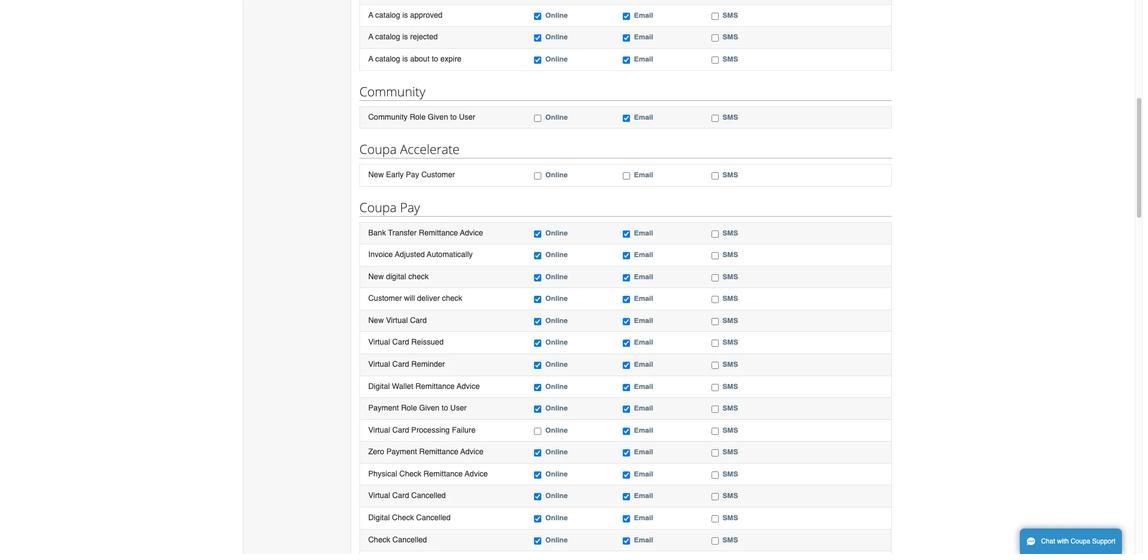 Task type: describe. For each thing, give the bounding box(es) containing it.
2 vertical spatial check
[[368, 536, 390, 544]]

given for community
[[428, 112, 448, 121]]

catalog for a catalog is approved
[[375, 10, 400, 19]]

advice for digital wallet remittance advice
[[457, 382, 480, 391]]

email for new digital check
[[634, 273, 653, 281]]

wallet
[[392, 382, 413, 391]]

sms for customer will deliver check
[[723, 295, 738, 303]]

invoice
[[368, 250, 393, 259]]

virtual for virtual card reminder
[[368, 360, 390, 369]]

deliver
[[417, 294, 440, 303]]

failure
[[452, 426, 476, 435]]

online for payment role given to user
[[545, 404, 568, 413]]

email for new virtual card
[[634, 317, 653, 325]]

payment role given to user
[[368, 404, 467, 413]]

email for community role given to user
[[634, 113, 653, 121]]

virtual up the virtual card reissued at the bottom left of the page
[[386, 316, 408, 325]]

email for virtual card reminder
[[634, 361, 653, 369]]

remittance for wallet
[[416, 382, 455, 391]]

online for virtual card reminder
[[545, 361, 568, 369]]

to for payment role given to user
[[442, 404, 448, 413]]

email for a catalog is rejected
[[634, 33, 653, 41]]

with
[[1057, 538, 1069, 546]]

online for new early pay customer
[[545, 171, 568, 179]]

sms for community role given to user
[[723, 113, 738, 121]]

sms for digital wallet remittance advice
[[723, 383, 738, 391]]

remittance for payment
[[419, 448, 459, 457]]

2 vertical spatial cancelled
[[392, 536, 427, 544]]

physical check remittance advice
[[368, 470, 488, 479]]

online for virtual card processing failure
[[545, 426, 568, 435]]

to for community role given to user
[[450, 112, 457, 121]]

user for payment role given to user
[[450, 404, 467, 413]]

0 vertical spatial pay
[[406, 170, 419, 179]]

role for community
[[410, 112, 426, 121]]

0 vertical spatial to
[[432, 54, 438, 63]]

online for check cancelled
[[545, 536, 568, 544]]

online for a catalog is approved
[[545, 11, 568, 19]]

email for payment role given to user
[[634, 404, 653, 413]]

card for processing
[[392, 426, 409, 435]]

online for new virtual card
[[545, 317, 568, 325]]

coupa accelerate
[[359, 140, 460, 158]]

expire
[[440, 54, 462, 63]]

email for digital wallet remittance advice
[[634, 383, 653, 391]]

virtual card reminder
[[368, 360, 445, 369]]

advice for physical check remittance advice
[[465, 470, 488, 479]]

sms for invoice adjusted automatically
[[723, 251, 738, 259]]

virtual card reissued
[[368, 338, 444, 347]]

1 vertical spatial check
[[442, 294, 462, 303]]

online for physical check remittance advice
[[545, 470, 568, 479]]

coupa for coupa pay
[[359, 198, 397, 216]]

catalog for a catalog is rejected
[[375, 32, 400, 41]]

online for a catalog is about to expire
[[545, 55, 568, 63]]

sms for virtual card reissued
[[723, 339, 738, 347]]

email for invoice adjusted automatically
[[634, 251, 653, 259]]

online for digital check cancelled
[[545, 514, 568, 522]]

sms for virtual card reminder
[[723, 361, 738, 369]]

email for a catalog is approved
[[634, 11, 653, 19]]

approved
[[410, 10, 443, 19]]

sms for virtual card cancelled
[[723, 492, 738, 501]]

a for a catalog is approved
[[368, 10, 373, 19]]

virtual for virtual card reissued
[[368, 338, 390, 347]]

new digital check
[[368, 272, 429, 281]]

digital wallet remittance advice
[[368, 382, 480, 391]]

early
[[386, 170, 404, 179]]

a for a catalog is rejected
[[368, 32, 373, 41]]

zero payment remittance advice
[[368, 448, 484, 457]]

advice for zero payment remittance advice
[[460, 448, 484, 457]]

cancelled for virtual card cancelled
[[411, 492, 446, 501]]

sms for new digital check
[[723, 273, 738, 281]]

email for physical check remittance advice
[[634, 470, 653, 479]]

rejected
[[410, 32, 438, 41]]

community role given to user
[[368, 112, 475, 121]]

virtual card cancelled
[[368, 492, 446, 501]]

card for reminder
[[392, 360, 409, 369]]

given for payment
[[419, 404, 440, 413]]

email for bank transfer remittance advice
[[634, 229, 653, 237]]

online for digital wallet remittance advice
[[545, 383, 568, 391]]

check for digital
[[392, 514, 414, 522]]

adjusted
[[395, 250, 425, 259]]

reminder
[[411, 360, 445, 369]]

is for rejected
[[402, 32, 408, 41]]

sms for digital check cancelled
[[723, 514, 738, 522]]

sms for virtual card processing failure
[[723, 426, 738, 435]]



Task type: locate. For each thing, give the bounding box(es) containing it.
new left digital
[[368, 272, 384, 281]]

remittance down the reminder
[[416, 382, 455, 391]]

3 online from the top
[[545, 55, 568, 63]]

2 new from the top
[[368, 272, 384, 281]]

19 sms from the top
[[723, 514, 738, 522]]

cancelled for digital check cancelled
[[416, 514, 451, 522]]

sms for new virtual card
[[723, 317, 738, 325]]

0 vertical spatial check
[[399, 470, 421, 479]]

1 a from the top
[[368, 10, 373, 19]]

online
[[545, 11, 568, 19], [545, 33, 568, 41], [545, 55, 568, 63], [545, 113, 568, 121], [545, 171, 568, 179], [545, 229, 568, 237], [545, 251, 568, 259], [545, 273, 568, 281], [545, 295, 568, 303], [545, 317, 568, 325], [545, 339, 568, 347], [545, 361, 568, 369], [545, 383, 568, 391], [545, 404, 568, 413], [545, 426, 568, 435], [545, 448, 568, 457], [545, 470, 568, 479], [545, 492, 568, 501], [545, 514, 568, 522], [545, 536, 568, 544]]

1 vertical spatial payment
[[386, 448, 417, 457]]

reissued
[[411, 338, 444, 347]]

digital
[[368, 382, 390, 391], [368, 514, 390, 522]]

1 email from the top
[[634, 11, 653, 19]]

coupa inside button
[[1071, 538, 1091, 546]]

role
[[410, 112, 426, 121], [401, 404, 417, 413]]

1 vertical spatial role
[[401, 404, 417, 413]]

15 online from the top
[[545, 426, 568, 435]]

18 online from the top
[[545, 492, 568, 501]]

0 vertical spatial is
[[402, 10, 408, 19]]

1 vertical spatial new
[[368, 272, 384, 281]]

remittance
[[419, 228, 458, 237], [416, 382, 455, 391], [419, 448, 459, 457], [424, 470, 463, 479]]

coupa pay
[[359, 198, 420, 216]]

13 online from the top
[[545, 383, 568, 391]]

support
[[1092, 538, 1116, 546]]

chat with coupa support
[[1041, 538, 1116, 546]]

17 email from the top
[[634, 470, 653, 479]]

email for virtual card reissued
[[634, 339, 653, 347]]

4 sms from the top
[[723, 113, 738, 121]]

catalog for a catalog is about to expire
[[375, 54, 400, 63]]

digital for digital wallet remittance advice
[[368, 382, 390, 391]]

11 sms from the top
[[723, 339, 738, 347]]

card down customer will deliver check
[[410, 316, 427, 325]]

check for physical
[[399, 470, 421, 479]]

a catalog is rejected
[[368, 32, 438, 41]]

user
[[459, 112, 475, 121], [450, 404, 467, 413]]

customer left will
[[368, 294, 402, 303]]

virtual down physical
[[368, 492, 390, 501]]

email for zero payment remittance advice
[[634, 448, 653, 457]]

7 online from the top
[[545, 251, 568, 259]]

1 vertical spatial cancelled
[[416, 514, 451, 522]]

None checkbox
[[623, 35, 630, 42], [534, 57, 542, 64], [623, 57, 630, 64], [711, 57, 719, 64], [623, 115, 630, 122], [711, 115, 719, 122], [711, 173, 719, 180], [623, 231, 630, 238], [623, 252, 630, 260], [534, 274, 542, 282], [623, 274, 630, 282], [534, 296, 542, 304], [623, 296, 630, 304], [534, 318, 542, 326], [623, 318, 630, 326], [711, 340, 719, 347], [623, 384, 630, 391], [711, 384, 719, 391], [534, 406, 542, 413], [623, 406, 630, 413], [623, 428, 630, 435], [623, 450, 630, 457], [623, 472, 630, 479], [534, 494, 542, 501], [534, 516, 542, 523], [623, 516, 630, 523], [711, 516, 719, 523], [534, 538, 542, 545], [711, 538, 719, 545], [623, 35, 630, 42], [534, 57, 542, 64], [623, 57, 630, 64], [711, 57, 719, 64], [623, 115, 630, 122], [711, 115, 719, 122], [711, 173, 719, 180], [623, 231, 630, 238], [623, 252, 630, 260], [534, 274, 542, 282], [623, 274, 630, 282], [534, 296, 542, 304], [623, 296, 630, 304], [534, 318, 542, 326], [623, 318, 630, 326], [711, 340, 719, 347], [623, 384, 630, 391], [711, 384, 719, 391], [534, 406, 542, 413], [623, 406, 630, 413], [623, 428, 630, 435], [623, 450, 630, 457], [623, 472, 630, 479], [534, 494, 542, 501], [534, 516, 542, 523], [623, 516, 630, 523], [711, 516, 719, 523], [534, 538, 542, 545], [711, 538, 719, 545]]

0 vertical spatial community
[[359, 82, 425, 100]]

2 catalog from the top
[[375, 32, 400, 41]]

is for about
[[402, 54, 408, 63]]

11 online from the top
[[545, 339, 568, 347]]

to up accelerate
[[450, 112, 457, 121]]

to up processing
[[442, 404, 448, 413]]

8 email from the top
[[634, 273, 653, 281]]

user up accelerate
[[459, 112, 475, 121]]

remittance down processing
[[419, 448, 459, 457]]

2 email from the top
[[634, 33, 653, 41]]

pay up the transfer
[[400, 198, 420, 216]]

1 vertical spatial given
[[419, 404, 440, 413]]

a catalog is approved
[[368, 10, 443, 19]]

0 horizontal spatial check
[[408, 272, 429, 281]]

customer
[[421, 170, 455, 179], [368, 294, 402, 303]]

1 vertical spatial pay
[[400, 198, 420, 216]]

15 email from the top
[[634, 426, 653, 435]]

is
[[402, 10, 408, 19], [402, 32, 408, 41], [402, 54, 408, 63]]

8 online from the top
[[545, 273, 568, 281]]

online for community role given to user
[[545, 113, 568, 121]]

payment
[[368, 404, 399, 413], [386, 448, 417, 457]]

email for digital check cancelled
[[634, 514, 653, 522]]

sms for physical check remittance advice
[[723, 470, 738, 479]]

19 email from the top
[[634, 514, 653, 522]]

sms for new early pay customer
[[723, 171, 738, 179]]

1 digital from the top
[[368, 382, 390, 391]]

1 horizontal spatial check
[[442, 294, 462, 303]]

12 email from the top
[[634, 361, 653, 369]]

0 vertical spatial given
[[428, 112, 448, 121]]

role down wallet at left
[[401, 404, 417, 413]]

10 online from the top
[[545, 317, 568, 325]]

cancelled
[[411, 492, 446, 501], [416, 514, 451, 522], [392, 536, 427, 544]]

0 vertical spatial new
[[368, 170, 384, 179]]

processing
[[411, 426, 450, 435]]

check
[[399, 470, 421, 479], [392, 514, 414, 522], [368, 536, 390, 544]]

online for virtual card reissued
[[545, 339, 568, 347]]

virtual down the virtual card reissued at the bottom left of the page
[[368, 360, 390, 369]]

2 vertical spatial to
[[442, 404, 448, 413]]

online for zero payment remittance advice
[[545, 448, 568, 457]]

16 sms from the top
[[723, 448, 738, 457]]

user up failure at left bottom
[[450, 404, 467, 413]]

new for new virtual card
[[368, 316, 384, 325]]

card up wallet at left
[[392, 360, 409, 369]]

6 sms from the top
[[723, 229, 738, 237]]

sms for check cancelled
[[723, 536, 738, 544]]

9 email from the top
[[634, 295, 653, 303]]

coupa up early
[[359, 140, 397, 158]]

card down payment role given to user at the bottom left of page
[[392, 426, 409, 435]]

given up accelerate
[[428, 112, 448, 121]]

4 email from the top
[[634, 113, 653, 121]]

digital for digital check cancelled
[[368, 514, 390, 522]]

check up 'virtual card cancelled'
[[399, 470, 421, 479]]

coupa up the bank
[[359, 198, 397, 216]]

1 online from the top
[[545, 11, 568, 19]]

1 vertical spatial coupa
[[359, 198, 397, 216]]

online for customer will deliver check
[[545, 295, 568, 303]]

1 vertical spatial customer
[[368, 294, 402, 303]]

will
[[404, 294, 415, 303]]

2 horizontal spatial to
[[450, 112, 457, 121]]

is for approved
[[402, 10, 408, 19]]

remittance for transfer
[[419, 228, 458, 237]]

email for a catalog is about to expire
[[634, 55, 653, 63]]

advice for bank transfer remittance advice
[[460, 228, 483, 237]]

community for community
[[359, 82, 425, 100]]

digital left wallet at left
[[368, 382, 390, 391]]

role for payment
[[401, 404, 417, 413]]

pay right early
[[406, 170, 419, 179]]

17 sms from the top
[[723, 470, 738, 479]]

6 email from the top
[[634, 229, 653, 237]]

1 vertical spatial check
[[392, 514, 414, 522]]

sms for zero payment remittance advice
[[723, 448, 738, 457]]

transfer
[[388, 228, 417, 237]]

new left early
[[368, 170, 384, 179]]

2 online from the top
[[545, 33, 568, 41]]

2 vertical spatial a
[[368, 54, 373, 63]]

18 sms from the top
[[723, 492, 738, 501]]

0 vertical spatial user
[[459, 112, 475, 121]]

12 online from the top
[[545, 361, 568, 369]]

new
[[368, 170, 384, 179], [368, 272, 384, 281], [368, 316, 384, 325]]

given up processing
[[419, 404, 440, 413]]

8 sms from the top
[[723, 273, 738, 281]]

card down new virtual card on the left of the page
[[392, 338, 409, 347]]

1 vertical spatial digital
[[368, 514, 390, 522]]

1 vertical spatial user
[[450, 404, 467, 413]]

virtual up zero
[[368, 426, 390, 435]]

community for community role given to user
[[368, 112, 408, 121]]

given
[[428, 112, 448, 121], [419, 404, 440, 413]]

digital check cancelled
[[368, 514, 451, 522]]

0 vertical spatial catalog
[[375, 10, 400, 19]]

2 vertical spatial new
[[368, 316, 384, 325]]

community up community role given to user
[[359, 82, 425, 100]]

0 horizontal spatial to
[[432, 54, 438, 63]]

email for virtual card cancelled
[[634, 492, 653, 501]]

about
[[410, 54, 430, 63]]

accelerate
[[400, 140, 460, 158]]

online for virtual card cancelled
[[545, 492, 568, 501]]

1 vertical spatial to
[[450, 112, 457, 121]]

18 email from the top
[[634, 492, 653, 501]]

coupa for coupa accelerate
[[359, 140, 397, 158]]

10 email from the top
[[634, 317, 653, 325]]

5 online from the top
[[545, 171, 568, 179]]

check cancelled
[[368, 536, 427, 544]]

card up digital check cancelled
[[392, 492, 409, 501]]

new up the virtual card reissued at the bottom left of the page
[[368, 316, 384, 325]]

sms
[[723, 11, 738, 19], [723, 33, 738, 41], [723, 55, 738, 63], [723, 113, 738, 121], [723, 171, 738, 179], [723, 229, 738, 237], [723, 251, 738, 259], [723, 273, 738, 281], [723, 295, 738, 303], [723, 317, 738, 325], [723, 339, 738, 347], [723, 361, 738, 369], [723, 383, 738, 391], [723, 404, 738, 413], [723, 426, 738, 435], [723, 448, 738, 457], [723, 470, 738, 479], [723, 492, 738, 501], [723, 514, 738, 522], [723, 536, 738, 544]]

invoice adjusted automatically
[[368, 250, 473, 259]]

cancelled down physical check remittance advice at the bottom of page
[[411, 492, 446, 501]]

online for invoice adjusted automatically
[[545, 251, 568, 259]]

new early pay customer
[[368, 170, 455, 179]]

user for community role given to user
[[459, 112, 475, 121]]

1 catalog from the top
[[375, 10, 400, 19]]

1 horizontal spatial customer
[[421, 170, 455, 179]]

9 sms from the top
[[723, 295, 738, 303]]

2 digital from the top
[[368, 514, 390, 522]]

5 sms from the top
[[723, 171, 738, 179]]

digital up check cancelled on the bottom
[[368, 514, 390, 522]]

email for customer will deliver check
[[634, 295, 653, 303]]

remittance for check
[[424, 470, 463, 479]]

19 online from the top
[[545, 514, 568, 522]]

0 vertical spatial role
[[410, 112, 426, 121]]

a
[[368, 10, 373, 19], [368, 32, 373, 41], [368, 54, 373, 63]]

16 email from the top
[[634, 448, 653, 457]]

0 vertical spatial coupa
[[359, 140, 397, 158]]

3 a from the top
[[368, 54, 373, 63]]

2 is from the top
[[402, 32, 408, 41]]

14 email from the top
[[634, 404, 653, 413]]

7 email from the top
[[634, 251, 653, 259]]

cancelled down 'virtual card cancelled'
[[416, 514, 451, 522]]

card for cancelled
[[392, 492, 409, 501]]

3 catalog from the top
[[375, 54, 400, 63]]

sms for payment role given to user
[[723, 404, 738, 413]]

a down 'a catalog is approved'
[[368, 32, 373, 41]]

check down digital check cancelled
[[368, 536, 390, 544]]

check down invoice adjusted automatically
[[408, 272, 429, 281]]

catalog up a catalog is rejected
[[375, 10, 400, 19]]

12 sms from the top
[[723, 361, 738, 369]]

2 a from the top
[[368, 32, 373, 41]]

check right deliver
[[442, 294, 462, 303]]

check down 'virtual card cancelled'
[[392, 514, 414, 522]]

online for a catalog is rejected
[[545, 33, 568, 41]]

13 email from the top
[[634, 383, 653, 391]]

virtual for virtual card cancelled
[[368, 492, 390, 501]]

1 vertical spatial a
[[368, 32, 373, 41]]

payment down wallet at left
[[368, 404, 399, 413]]

chat
[[1041, 538, 1055, 546]]

15 sms from the top
[[723, 426, 738, 435]]

card for reissued
[[392, 338, 409, 347]]

customer will deliver check
[[368, 294, 462, 303]]

coupa
[[359, 140, 397, 158], [359, 198, 397, 216], [1071, 538, 1091, 546]]

1 new from the top
[[368, 170, 384, 179]]

0 vertical spatial customer
[[421, 170, 455, 179]]

0 vertical spatial digital
[[368, 382, 390, 391]]

community up coupa accelerate
[[368, 112, 408, 121]]

20 email from the top
[[634, 536, 653, 544]]

online for new digital check
[[545, 273, 568, 281]]

sms for a catalog is rejected
[[723, 33, 738, 41]]

virtual
[[386, 316, 408, 325], [368, 338, 390, 347], [368, 360, 390, 369], [368, 426, 390, 435], [368, 492, 390, 501]]

remittance down zero payment remittance advice
[[424, 470, 463, 479]]

3 email from the top
[[634, 55, 653, 63]]

email for new early pay customer
[[634, 171, 653, 179]]

0 horizontal spatial customer
[[368, 294, 402, 303]]

catalog down a catalog is rejected
[[375, 54, 400, 63]]

role up coupa accelerate
[[410, 112, 426, 121]]

20 online from the top
[[545, 536, 568, 544]]

2 vertical spatial catalog
[[375, 54, 400, 63]]

new virtual card
[[368, 316, 427, 325]]

0 vertical spatial a
[[368, 10, 373, 19]]

is left about
[[402, 54, 408, 63]]

is left approved
[[402, 10, 408, 19]]

advice
[[460, 228, 483, 237], [457, 382, 480, 391], [460, 448, 484, 457], [465, 470, 488, 479]]

email for check cancelled
[[634, 536, 653, 544]]

3 sms from the top
[[723, 55, 738, 63]]

17 online from the top
[[545, 470, 568, 479]]

5 email from the top
[[634, 171, 653, 179]]

3 new from the top
[[368, 316, 384, 325]]

customer down accelerate
[[421, 170, 455, 179]]

13 sms from the top
[[723, 383, 738, 391]]

catalog down 'a catalog is approved'
[[375, 32, 400, 41]]

payment right zero
[[386, 448, 417, 457]]

cancelled down digital check cancelled
[[392, 536, 427, 544]]

14 online from the top
[[545, 404, 568, 413]]

to
[[432, 54, 438, 63], [450, 112, 457, 121], [442, 404, 448, 413]]

7 sms from the top
[[723, 251, 738, 259]]

a catalog is about to expire
[[368, 54, 462, 63]]

automatically
[[427, 250, 473, 259]]

new for new digital check
[[368, 272, 384, 281]]

new for new early pay customer
[[368, 170, 384, 179]]

digital
[[386, 272, 406, 281]]

remittance up automatically at the top
[[419, 228, 458, 237]]

catalog
[[375, 10, 400, 19], [375, 32, 400, 41], [375, 54, 400, 63]]

1 vertical spatial catalog
[[375, 32, 400, 41]]

check
[[408, 272, 429, 281], [442, 294, 462, 303]]

zero
[[368, 448, 384, 457]]

online for bank transfer remittance advice
[[545, 229, 568, 237]]

0 vertical spatial cancelled
[[411, 492, 446, 501]]

14 sms from the top
[[723, 404, 738, 413]]

email
[[634, 11, 653, 19], [634, 33, 653, 41], [634, 55, 653, 63], [634, 113, 653, 121], [634, 171, 653, 179], [634, 229, 653, 237], [634, 251, 653, 259], [634, 273, 653, 281], [634, 295, 653, 303], [634, 317, 653, 325], [634, 339, 653, 347], [634, 361, 653, 369], [634, 383, 653, 391], [634, 404, 653, 413], [634, 426, 653, 435], [634, 448, 653, 457], [634, 470, 653, 479], [634, 492, 653, 501], [634, 514, 653, 522], [634, 536, 653, 544]]

0 vertical spatial payment
[[368, 404, 399, 413]]

2 vertical spatial is
[[402, 54, 408, 63]]

4 online from the top
[[545, 113, 568, 121]]

coupa right with
[[1071, 538, 1091, 546]]

chat with coupa support button
[[1020, 529, 1122, 555]]

16 online from the top
[[545, 448, 568, 457]]

sms for bank transfer remittance advice
[[723, 229, 738, 237]]

None checkbox
[[534, 13, 542, 20], [623, 13, 630, 20], [711, 13, 719, 20], [534, 35, 542, 42], [711, 35, 719, 42], [534, 115, 542, 122], [534, 173, 542, 180], [623, 173, 630, 180], [534, 231, 542, 238], [711, 231, 719, 238], [534, 252, 542, 260], [711, 252, 719, 260], [711, 274, 719, 282], [711, 296, 719, 304], [711, 318, 719, 326], [534, 340, 542, 347], [623, 340, 630, 347], [534, 362, 542, 369], [623, 362, 630, 369], [711, 362, 719, 369], [534, 384, 542, 391], [711, 406, 719, 413], [534, 428, 542, 435], [711, 428, 719, 435], [534, 450, 542, 457], [711, 450, 719, 457], [534, 472, 542, 479], [711, 472, 719, 479], [623, 494, 630, 501], [711, 494, 719, 501], [623, 538, 630, 545], [534, 13, 542, 20], [623, 13, 630, 20], [711, 13, 719, 20], [534, 35, 542, 42], [711, 35, 719, 42], [534, 115, 542, 122], [534, 173, 542, 180], [623, 173, 630, 180], [534, 231, 542, 238], [711, 231, 719, 238], [534, 252, 542, 260], [711, 252, 719, 260], [711, 274, 719, 282], [711, 296, 719, 304], [711, 318, 719, 326], [534, 340, 542, 347], [623, 340, 630, 347], [534, 362, 542, 369], [623, 362, 630, 369], [711, 362, 719, 369], [534, 384, 542, 391], [711, 406, 719, 413], [534, 428, 542, 435], [711, 428, 719, 435], [534, 450, 542, 457], [711, 450, 719, 457], [534, 472, 542, 479], [711, 472, 719, 479], [623, 494, 630, 501], [711, 494, 719, 501], [623, 538, 630, 545]]

a up a catalog is rejected
[[368, 10, 373, 19]]

9 online from the top
[[545, 295, 568, 303]]

is left rejected
[[402, 32, 408, 41]]

email for virtual card processing failure
[[634, 426, 653, 435]]

6 online from the top
[[545, 229, 568, 237]]

1 sms from the top
[[723, 11, 738, 19]]

2 sms from the top
[[723, 33, 738, 41]]

11 email from the top
[[634, 339, 653, 347]]

1 is from the top
[[402, 10, 408, 19]]

1 vertical spatial is
[[402, 32, 408, 41]]

3 is from the top
[[402, 54, 408, 63]]

bank transfer remittance advice
[[368, 228, 483, 237]]

community
[[359, 82, 425, 100], [368, 112, 408, 121]]

10 sms from the top
[[723, 317, 738, 325]]

to right about
[[432, 54, 438, 63]]

pay
[[406, 170, 419, 179], [400, 198, 420, 216]]

1 horizontal spatial to
[[442, 404, 448, 413]]

virtual down new virtual card on the left of the page
[[368, 338, 390, 347]]

2 vertical spatial coupa
[[1071, 538, 1091, 546]]

sms for a catalog is approved
[[723, 11, 738, 19]]

1 vertical spatial community
[[368, 112, 408, 121]]

virtual for virtual card processing failure
[[368, 426, 390, 435]]

sms for a catalog is about to expire
[[723, 55, 738, 63]]

bank
[[368, 228, 386, 237]]

physical
[[368, 470, 397, 479]]

a down a catalog is rejected
[[368, 54, 373, 63]]

virtual card processing failure
[[368, 426, 476, 435]]

20 sms from the top
[[723, 536, 738, 544]]

card
[[410, 316, 427, 325], [392, 338, 409, 347], [392, 360, 409, 369], [392, 426, 409, 435], [392, 492, 409, 501]]

0 vertical spatial check
[[408, 272, 429, 281]]



Task type: vqa. For each thing, say whether or not it's contained in the screenshot.
Invoice Adjusted Automatically's Sms
yes



